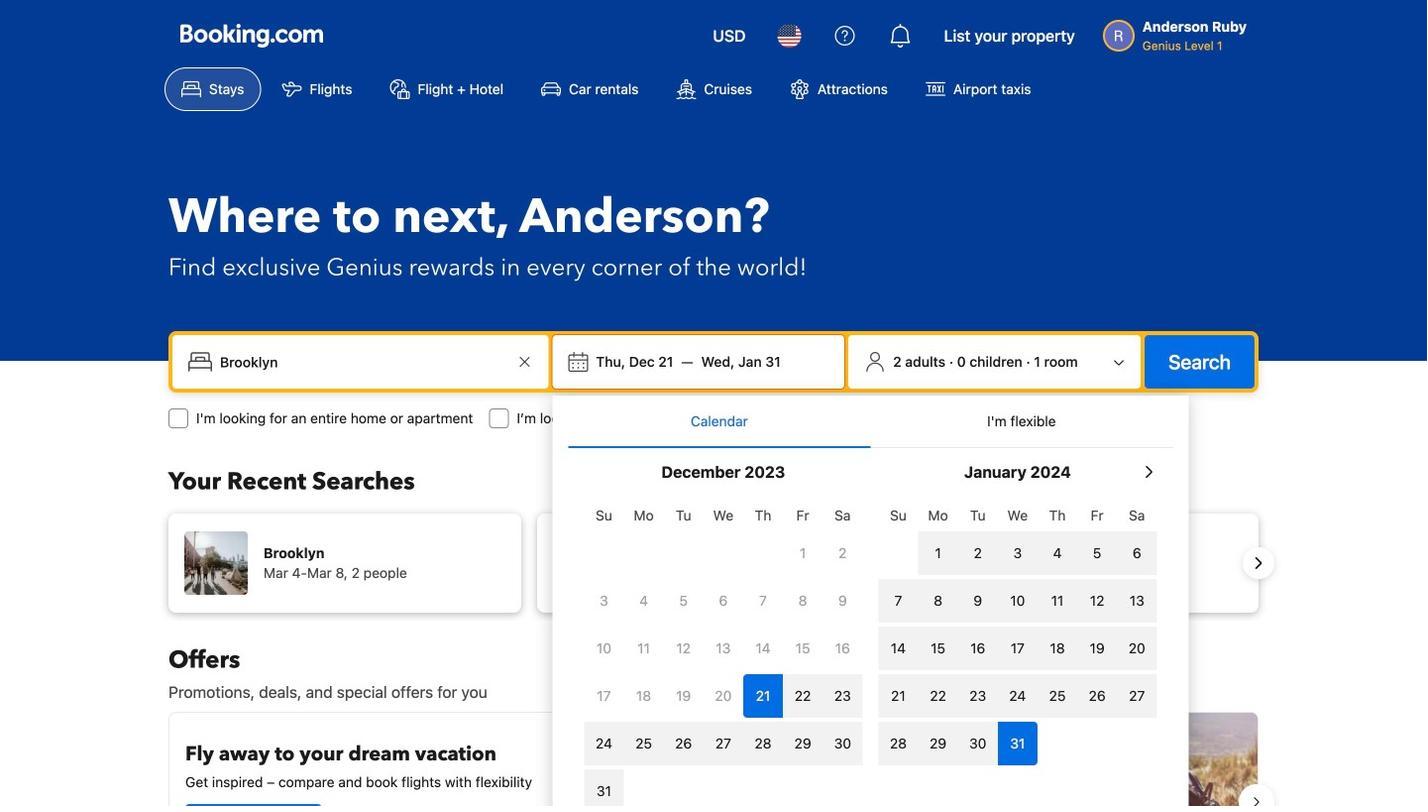 Task type: vqa. For each thing, say whether or not it's contained in the screenshot.
22 January 2024 checkbox
yes



Task type: locate. For each thing, give the bounding box(es) containing it.
9 January 2024 checkbox
[[958, 579, 998, 623]]

booking.com image
[[180, 24, 323, 48]]

11 January 2024 checkbox
[[1038, 579, 1078, 623]]

24 December 2023 checkbox
[[584, 722, 624, 765]]

30 December 2023 checkbox
[[823, 722, 863, 765]]

13 January 2024 checkbox
[[1118, 579, 1157, 623]]

24 January 2024 checkbox
[[998, 674, 1038, 718]]

1 December 2023 checkbox
[[783, 531, 823, 575]]

20 December 2023 checkbox
[[704, 674, 743, 718]]

25 January 2024 checkbox
[[1038, 674, 1078, 718]]

5 January 2024 checkbox
[[1078, 531, 1118, 575]]

0 horizontal spatial grid
[[584, 496, 863, 806]]

13 December 2023 checkbox
[[704, 627, 743, 670]]

25 December 2023 checkbox
[[624, 722, 664, 765]]

26 January 2024 checkbox
[[1078, 674, 1118, 718]]

20 January 2024 checkbox
[[1118, 627, 1157, 670]]

8 January 2024 checkbox
[[919, 579, 958, 623]]

8 December 2023 checkbox
[[783, 579, 823, 623]]

fly away to your dream vacation image
[[566, 729, 689, 806]]

18 December 2023 checkbox
[[624, 674, 664, 718]]

30 January 2024 checkbox
[[958, 722, 998, 765]]

region
[[153, 506, 1275, 621], [153, 704, 1275, 806]]

7 December 2023 checkbox
[[743, 579, 783, 623]]

15 December 2023 checkbox
[[783, 627, 823, 670]]

18 January 2024 checkbox
[[1038, 627, 1078, 670]]

26 December 2023 checkbox
[[664, 722, 704, 765]]

19 January 2024 checkbox
[[1078, 627, 1118, 670]]

Where are you going? field
[[212, 344, 513, 380]]

1 vertical spatial region
[[153, 704, 1275, 806]]

3 December 2023 checkbox
[[584, 579, 624, 623]]

19 December 2023 checkbox
[[664, 674, 704, 718]]

10 January 2024 checkbox
[[998, 579, 1038, 623]]

1 horizontal spatial grid
[[879, 496, 1157, 765]]

10 December 2023 checkbox
[[584, 627, 624, 670]]

group of friends hiking in the mountains on a sunny day image
[[723, 713, 1258, 806]]

14 December 2023 checkbox
[[743, 627, 783, 670]]

21 December 2023 checkbox
[[743, 674, 783, 718]]

23 December 2023 checkbox
[[823, 674, 863, 718]]

28 January 2024 checkbox
[[879, 722, 919, 765]]

29 December 2023 checkbox
[[783, 722, 823, 765]]

cell
[[919, 527, 958, 575], [958, 527, 998, 575], [998, 527, 1038, 575], [1038, 527, 1078, 575], [1078, 527, 1118, 575], [1118, 527, 1157, 575], [879, 575, 919, 623], [919, 575, 958, 623], [958, 575, 998, 623], [998, 575, 1038, 623], [1038, 575, 1078, 623], [1078, 575, 1118, 623], [1118, 575, 1157, 623], [879, 623, 919, 670], [919, 623, 958, 670], [958, 623, 998, 670], [998, 623, 1038, 670], [1038, 623, 1078, 670], [1078, 623, 1118, 670], [1118, 623, 1157, 670], [743, 670, 783, 718], [783, 670, 823, 718], [823, 670, 863, 718], [879, 670, 919, 718], [919, 670, 958, 718], [958, 670, 998, 718], [998, 670, 1038, 718], [1038, 670, 1078, 718], [1078, 670, 1118, 718], [1118, 670, 1157, 718], [584, 718, 624, 765], [624, 718, 664, 765], [664, 718, 704, 765], [704, 718, 743, 765], [743, 718, 783, 765], [783, 718, 823, 765], [823, 718, 863, 765], [879, 718, 919, 765], [919, 718, 958, 765], [958, 718, 998, 765], [998, 718, 1038, 765], [584, 765, 624, 806]]

2 December 2023 checkbox
[[823, 531, 863, 575]]

grid
[[584, 496, 863, 806], [879, 496, 1157, 765]]

12 January 2024 checkbox
[[1078, 579, 1118, 623]]

16 December 2023 checkbox
[[823, 627, 863, 670]]

0 vertical spatial region
[[153, 506, 1275, 621]]

15 January 2024 checkbox
[[919, 627, 958, 670]]

tab list
[[568, 396, 1173, 449]]



Task type: describe. For each thing, give the bounding box(es) containing it.
17 January 2024 checkbox
[[998, 627, 1038, 670]]

1 grid from the left
[[584, 496, 863, 806]]

7 January 2024 checkbox
[[879, 579, 919, 623]]

1 region from the top
[[153, 506, 1275, 621]]

21 January 2024 checkbox
[[879, 674, 919, 718]]

12 December 2023 checkbox
[[664, 627, 704, 670]]

6 December 2023 checkbox
[[704, 579, 743, 623]]

17 December 2023 checkbox
[[584, 674, 624, 718]]

next image
[[1247, 551, 1271, 575]]

31 January 2024 checkbox
[[998, 722, 1038, 765]]

11 December 2023 checkbox
[[624, 627, 664, 670]]

9 December 2023 checkbox
[[823, 579, 863, 623]]

4 December 2023 checkbox
[[624, 579, 664, 623]]

14 January 2024 checkbox
[[879, 627, 919, 670]]

31 December 2023 checkbox
[[584, 769, 624, 806]]

23 January 2024 checkbox
[[958, 674, 998, 718]]

1 January 2024 checkbox
[[919, 531, 958, 575]]

3 January 2024 checkbox
[[998, 531, 1038, 575]]

6 January 2024 checkbox
[[1118, 531, 1157, 575]]

27 December 2023 checkbox
[[704, 722, 743, 765]]

28 December 2023 checkbox
[[743, 722, 783, 765]]

27 January 2024 checkbox
[[1118, 674, 1157, 718]]

2 region from the top
[[153, 704, 1275, 806]]

22 January 2024 checkbox
[[919, 674, 958, 718]]

29 January 2024 checkbox
[[919, 722, 958, 765]]

5 December 2023 checkbox
[[664, 579, 704, 623]]

your account menu anderson ruby genius level 1 element
[[1103, 9, 1255, 55]]

2 January 2024 checkbox
[[958, 531, 998, 575]]

2 grid from the left
[[879, 496, 1157, 765]]

4 January 2024 checkbox
[[1038, 531, 1078, 575]]

16 January 2024 checkbox
[[958, 627, 998, 670]]

22 December 2023 checkbox
[[783, 674, 823, 718]]



